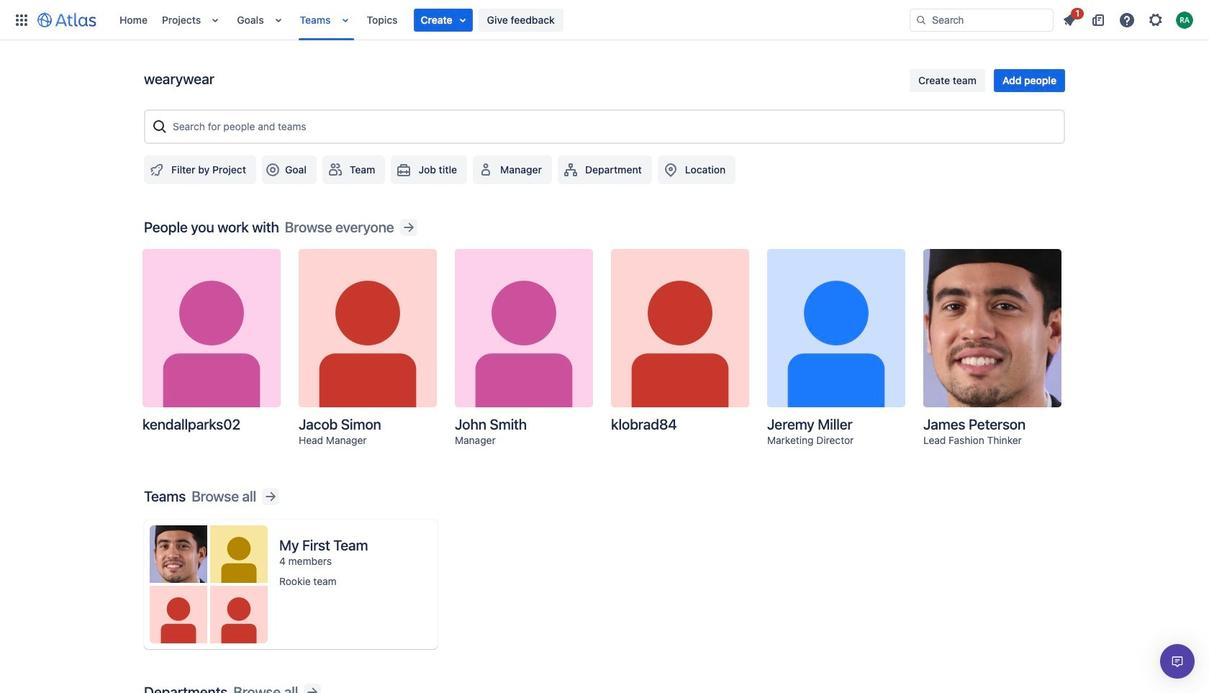 Task type: locate. For each thing, give the bounding box(es) containing it.
None search field
[[910, 8, 1054, 31]]

1 horizontal spatial list
[[1057, 5, 1201, 31]]

1 horizontal spatial list item
[[1057, 5, 1084, 31]]

account image
[[1176, 11, 1193, 28]]

settings image
[[1147, 11, 1165, 28]]

list
[[112, 0, 910, 40], [1057, 5, 1201, 31]]

banner
[[0, 0, 1209, 40]]

0 horizontal spatial list item
[[414, 8, 473, 31]]

list item
[[1057, 5, 1084, 31], [414, 8, 473, 31]]

notifications image
[[1061, 11, 1078, 28]]

Search for people and teams field
[[168, 114, 1058, 140]]

Search field
[[910, 8, 1054, 31]]

help image
[[1119, 11, 1136, 28]]

browse everyone image
[[400, 219, 417, 236]]



Task type: vqa. For each thing, say whether or not it's contained in the screenshot.
2nd townsquare icon from the top
no



Task type: describe. For each thing, give the bounding box(es) containing it.
browse all image
[[262, 488, 279, 505]]

browse all image
[[304, 684, 321, 693]]

list item inside list
[[414, 8, 473, 31]]

switch to... image
[[13, 11, 30, 28]]

search image
[[916, 14, 927, 26]]

open intercom messenger image
[[1169, 653, 1186, 670]]

top element
[[9, 0, 910, 40]]

search for people and teams image
[[151, 118, 168, 135]]

0 horizontal spatial list
[[112, 0, 910, 40]]



